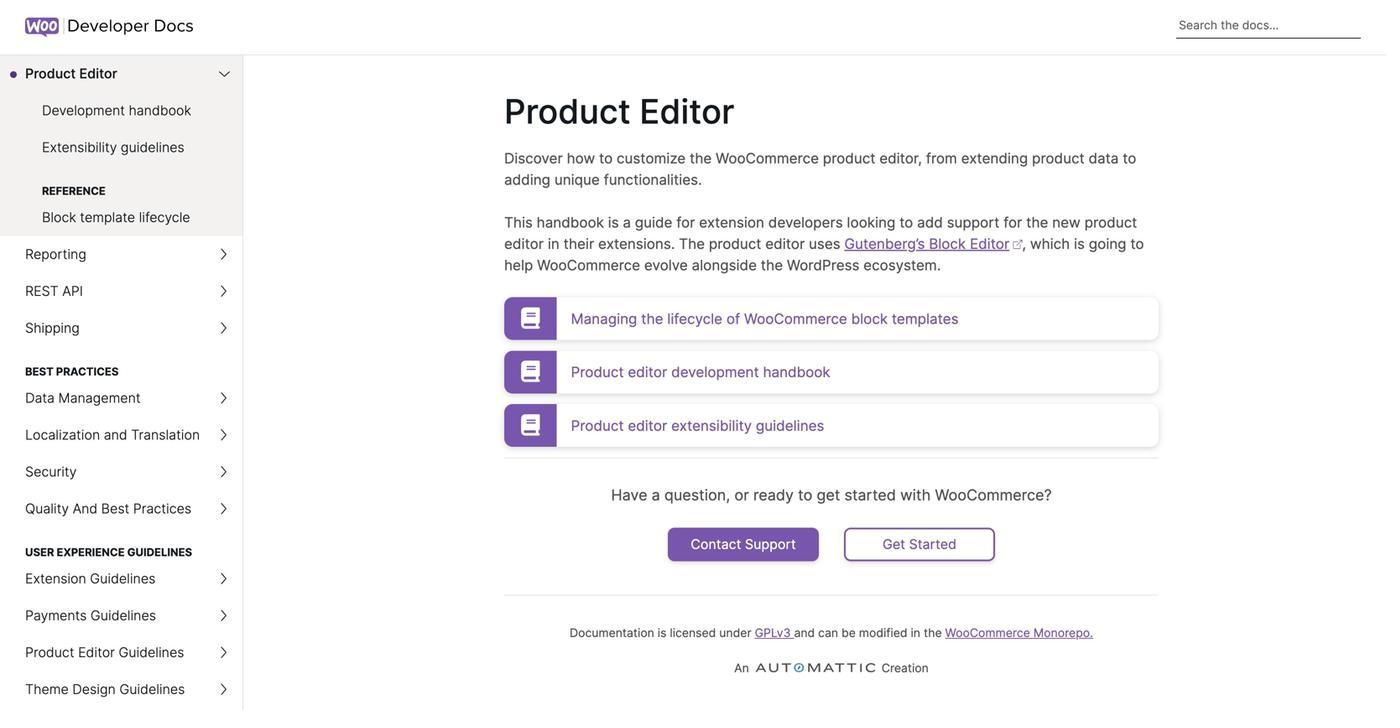Task type: locate. For each thing, give the bounding box(es) containing it.
a up the extensions.
[[623, 214, 631, 231]]

rest
[[25, 283, 59, 300]]

main menu element
[[0, 55, 243, 711]]

a right have
[[652, 486, 660, 505]]

editor up customize
[[640, 91, 735, 132]]

the up which
[[1026, 214, 1048, 231]]

the inside , which is going to help woocommerce evolve alongside the wordpress ecosystem.
[[761, 257, 783, 274]]

design
[[72, 682, 116, 698]]

handbook for development
[[129, 102, 191, 119]]

block down add
[[929, 235, 966, 253]]

product up have
[[571, 417, 624, 434]]

product down managing
[[571, 364, 624, 381]]

their
[[564, 235, 594, 253]]

extension guidelines
[[25, 571, 156, 587]]

is down the new
[[1074, 235, 1085, 253]]

1 vertical spatial practices
[[133, 501, 191, 517]]

lifecycle inside main menu "element"
[[139, 209, 190, 226]]

1 vertical spatial lifecycle
[[667, 310, 723, 327]]

is inside this handbook is a guide for extension developers looking to add support for the new product editor in their extensions. the product editor uses
[[608, 214, 619, 231]]

guidelines for design
[[119, 682, 185, 698]]

to
[[599, 150, 613, 167], [1123, 150, 1136, 167], [900, 214, 913, 231], [1131, 235, 1144, 253], [798, 486, 813, 505]]

guidelines up extension guidelines link
[[127, 546, 192, 559]]

1 for from the left
[[677, 214, 695, 231]]

the right managing
[[641, 310, 663, 327]]

2 for from the left
[[1004, 214, 1022, 231]]

block template lifecycle
[[42, 209, 190, 226]]

3 solid image from the top
[[517, 414, 544, 436]]

lifecycle left of
[[667, 310, 723, 327]]

product editor extensibility guidelines
[[571, 417, 824, 434]]

lifecycle for template
[[139, 209, 190, 226]]

0 vertical spatial a
[[623, 214, 631, 231]]

1 horizontal spatial a
[[652, 486, 660, 505]]

solid image inside product editor extensibility guidelines link
[[517, 414, 544, 436]]

product up theme
[[25, 645, 74, 661]]

2 solid image from the top
[[517, 361, 544, 382]]

0 horizontal spatial and
[[104, 427, 127, 443]]

product left editor,
[[823, 150, 876, 167]]

best inside best practices link
[[25, 365, 54, 378]]

and down 'data management' link
[[104, 427, 127, 443]]

woocommerce left monorepo.
[[945, 626, 1030, 640]]

in left their on the left top of page
[[548, 235, 560, 253]]

0 vertical spatial block
[[42, 209, 76, 226]]

1 vertical spatial guidelines
[[756, 417, 824, 434]]

started
[[909, 536, 957, 553]]

contact support link
[[668, 528, 819, 562]]

quality
[[25, 501, 69, 517]]

0 horizontal spatial is
[[608, 214, 619, 231]]

get started link
[[844, 528, 995, 562]]

product editor link
[[0, 55, 243, 92]]

or
[[735, 486, 749, 505]]

product editor guidelines
[[25, 645, 184, 661]]

handbook up their on the left top of page
[[537, 214, 604, 231]]

editor up design
[[78, 645, 115, 661]]

0 vertical spatial solid image
[[517, 307, 544, 329]]

0 vertical spatial product editor
[[25, 65, 117, 82]]

managing the lifecycle of woocommerce block templates
[[571, 310, 959, 327]]

block down reference
[[42, 209, 76, 226]]

handbook down the managing the lifecycle of woocommerce block templates
[[763, 364, 830, 381]]

None search field
[[1176, 13, 1361, 39]]

0 horizontal spatial in
[[548, 235, 560, 253]]

is inside , which is going to help woocommerce evolve alongside the wordpress ecosystem.
[[1074, 235, 1085, 253]]

started
[[845, 486, 896, 505]]

0 horizontal spatial lifecycle
[[139, 209, 190, 226]]

2 horizontal spatial is
[[1074, 235, 1085, 253]]

data management link
[[0, 380, 243, 417]]

question,
[[664, 486, 730, 505]]

reference link
[[0, 166, 243, 199]]

and
[[104, 427, 127, 443], [794, 626, 815, 640]]

lifecycle down 'reference' link on the top of page
[[139, 209, 190, 226]]

woocommerce monorepo. link
[[945, 626, 1093, 640]]

user experience guidelines link
[[0, 528, 243, 561]]

1 vertical spatial best
[[101, 501, 129, 517]]

guidelines for editor
[[119, 645, 184, 661]]

the inside discover how to customize the woocommerce product editor, from extending product data to adding unique functionalities.
[[690, 150, 712, 167]]

0 vertical spatial practices
[[56, 365, 119, 378]]

product editor up customize
[[504, 91, 735, 132]]

best
[[25, 365, 54, 378], [101, 501, 129, 517]]

1 vertical spatial and
[[794, 626, 815, 640]]

2 vertical spatial handbook
[[763, 364, 830, 381]]

editor down developers
[[765, 235, 805, 253]]

product up how
[[504, 91, 631, 132]]

an
[[734, 661, 752, 676]]

for up the
[[677, 214, 695, 231]]

new
[[1052, 214, 1081, 231]]

guidelines down the 'payments guidelines' link
[[119, 645, 184, 661]]

woocommerce down their on the left top of page
[[537, 257, 640, 274]]

in right modified
[[911, 626, 921, 640]]

modified
[[859, 626, 908, 640]]

1 horizontal spatial lifecycle
[[667, 310, 723, 327]]

0 vertical spatial is
[[608, 214, 619, 231]]

1 horizontal spatial and
[[794, 626, 815, 640]]

to right going
[[1131, 235, 1144, 253]]

shipping
[[25, 320, 80, 336]]

0 vertical spatial and
[[104, 427, 127, 443]]

1 horizontal spatial for
[[1004, 214, 1022, 231]]

0 horizontal spatial guidelines
[[121, 139, 184, 156]]

product editor extensibility guidelines link
[[504, 404, 1159, 447]]

1 horizontal spatial guidelines
[[756, 417, 824, 434]]

for up ,
[[1004, 214, 1022, 231]]

handbook inside main menu "element"
[[129, 102, 191, 119]]

1 vertical spatial is
[[1074, 235, 1085, 253]]

guidelines down product editor guidelines link
[[119, 682, 185, 698]]

product editor up 'development'
[[25, 65, 117, 82]]

0 vertical spatial lifecycle
[[139, 209, 190, 226]]

guidelines up 'reference' link on the top of page
[[121, 139, 184, 156]]

guidelines
[[121, 139, 184, 156], [756, 417, 824, 434]]

the
[[690, 150, 712, 167], [1026, 214, 1048, 231], [761, 257, 783, 274], [641, 310, 663, 327], [924, 626, 942, 640]]

product editor guidelines link
[[0, 635, 243, 672]]

extensibility guidelines link
[[0, 129, 243, 166]]

practices up data management
[[56, 365, 119, 378]]

woocommerce inside discover how to customize the woocommerce product editor, from extending product data to adding unique functionalities.
[[716, 150, 819, 167]]

management
[[58, 390, 141, 407]]

get
[[883, 536, 905, 553]]

1 horizontal spatial best
[[101, 501, 129, 517]]

customize
[[617, 150, 686, 167]]

localization
[[25, 427, 100, 443]]

editor up help
[[504, 235, 544, 253]]

handbook
[[129, 102, 191, 119], [537, 214, 604, 231], [763, 364, 830, 381]]

handbook down product editor link
[[129, 102, 191, 119]]

product
[[823, 150, 876, 167], [1032, 150, 1085, 167], [1085, 214, 1137, 231], [709, 235, 761, 253]]

the right customize
[[690, 150, 712, 167]]

block
[[851, 310, 888, 327]]

guidelines for experience
[[127, 546, 192, 559]]

1 solid image from the top
[[517, 307, 544, 329]]

1 horizontal spatial handbook
[[537, 214, 604, 231]]

contact
[[691, 536, 741, 553]]

1 vertical spatial handbook
[[537, 214, 604, 231]]

discover
[[504, 150, 563, 167]]

woocommerce up extension
[[716, 150, 819, 167]]

1 horizontal spatial is
[[658, 626, 667, 640]]

product down extension
[[709, 235, 761, 253]]

theme
[[25, 682, 69, 698]]

a
[[623, 214, 631, 231], [652, 486, 660, 505]]

1 vertical spatial in
[[911, 626, 921, 640]]

1 horizontal spatial block
[[929, 235, 966, 253]]

solid image inside managing the lifecycle of woocommerce block templates link
[[517, 307, 544, 329]]

to left add
[[900, 214, 913, 231]]

1 vertical spatial product editor
[[504, 91, 735, 132]]

0 horizontal spatial block
[[42, 209, 76, 226]]

2 vertical spatial solid image
[[517, 414, 544, 436]]

extension guidelines link
[[0, 561, 243, 598]]

0 vertical spatial in
[[548, 235, 560, 253]]

data
[[25, 390, 55, 407]]

block
[[42, 209, 76, 226], [929, 235, 966, 253]]

solid image
[[517, 307, 544, 329], [517, 361, 544, 382], [517, 414, 544, 436]]

theme design guidelines link
[[0, 672, 243, 709]]

woocommerce?
[[935, 486, 1052, 505]]

is left licensed
[[658, 626, 667, 640]]

solid image inside product editor development handbook link
[[517, 361, 544, 382]]

practices up the 'user experience guidelines' link
[[133, 501, 191, 517]]

product editor
[[25, 65, 117, 82], [504, 91, 735, 132]]

and inside localization and translation link
[[104, 427, 127, 443]]

editor down support
[[970, 235, 1010, 253]]

product editor development handbook
[[571, 364, 830, 381]]

guidelines
[[127, 546, 192, 559], [90, 571, 156, 587], [91, 608, 156, 624], [119, 645, 184, 661], [119, 682, 185, 698]]

product up 'development'
[[25, 65, 76, 82]]

0 horizontal spatial a
[[623, 214, 631, 231]]

creation
[[878, 661, 929, 676]]

the inside this handbook is a guide for extension developers looking to add support for the new product editor in their extensions. the product editor uses
[[1026, 214, 1048, 231]]

is up the extensions.
[[608, 214, 619, 231]]

help
[[504, 257, 533, 274]]

0 vertical spatial best
[[25, 365, 54, 378]]

handbook for this
[[537, 214, 604, 231]]

handbook inside this handbook is a guide for extension developers looking to add support for the new product editor in their extensions. the product editor uses
[[537, 214, 604, 231]]

template
[[80, 209, 135, 226]]

in inside this handbook is a guide for extension developers looking to add support for the new product editor in their extensions. the product editor uses
[[548, 235, 560, 253]]

0 horizontal spatial handbook
[[129, 102, 191, 119]]

0 vertical spatial guidelines
[[121, 139, 184, 156]]

1 horizontal spatial product editor
[[504, 91, 735, 132]]

editor
[[79, 65, 117, 82], [640, 91, 735, 132], [970, 235, 1010, 253], [78, 645, 115, 661]]

1 vertical spatial a
[[652, 486, 660, 505]]

the right alongside
[[761, 257, 783, 274]]

1 vertical spatial solid image
[[517, 361, 544, 382]]

wordpress
[[787, 257, 860, 274]]

gutenberg's
[[844, 235, 925, 253]]

0 vertical spatial handbook
[[129, 102, 191, 119]]

shipping link
[[0, 310, 243, 347]]

extensions.
[[598, 235, 675, 253]]

managing
[[571, 310, 637, 327]]

woocommerce
[[716, 150, 819, 167], [537, 257, 640, 274], [744, 310, 847, 327], [945, 626, 1030, 640]]

0 horizontal spatial for
[[677, 214, 695, 231]]

and left can
[[794, 626, 815, 640]]

be
[[842, 626, 856, 640]]

0 horizontal spatial best
[[25, 365, 54, 378]]

guidelines down product editor development handbook link
[[756, 417, 824, 434]]

best right and
[[101, 501, 129, 517]]

in
[[548, 235, 560, 253], [911, 626, 921, 640]]

gutenberg's block editor link
[[844, 235, 1022, 253]]

best up "data"
[[25, 365, 54, 378]]

0 horizontal spatial product editor
[[25, 65, 117, 82]]



Task type: describe. For each thing, give the bounding box(es) containing it.
going
[[1089, 235, 1127, 253]]

gplv3
[[755, 626, 791, 640]]

best practices link
[[0, 347, 243, 380]]

this handbook is a guide for extension developers looking to add support for the new product editor in their extensions. the product editor uses
[[504, 214, 1137, 253]]

translation
[[131, 427, 200, 443]]

product editor inside main menu "element"
[[25, 65, 117, 82]]

rest api link
[[0, 273, 243, 310]]

is for which
[[1074, 235, 1085, 253]]

the
[[679, 235, 705, 253]]

developers
[[768, 214, 843, 231]]

search search field
[[1176, 13, 1361, 39]]

security link
[[0, 454, 243, 491]]

guidelines inside main menu "element"
[[121, 139, 184, 156]]

documentation
[[570, 626, 654, 640]]

evolve
[[644, 257, 688, 274]]

api
[[62, 283, 83, 300]]

lifecycle for the
[[667, 310, 723, 327]]

0 horizontal spatial practices
[[56, 365, 119, 378]]

extensibility
[[42, 139, 117, 156]]

product editor development handbook link
[[504, 351, 1159, 394]]

product up going
[[1085, 214, 1137, 231]]

documentation is licensed under gplv3 and can be modified in the woocommerce monorepo.
[[570, 626, 1093, 640]]

payments guidelines link
[[0, 598, 243, 635]]

gplv3 link
[[755, 626, 794, 640]]

with
[[900, 486, 931, 505]]

guidelines down extension guidelines link
[[91, 608, 156, 624]]

how
[[567, 150, 595, 167]]

editor up 'development'
[[79, 65, 117, 82]]

functionalities.
[[604, 171, 702, 188]]

extending
[[961, 150, 1028, 167]]

quality and best practices
[[25, 501, 191, 517]]

guide
[[635, 214, 673, 231]]

uses
[[809, 235, 840, 253]]

extensibility
[[671, 417, 752, 434]]

solid image for managing the lifecycle of woocommerce block templates
[[517, 307, 544, 329]]

of
[[727, 310, 740, 327]]

have
[[611, 486, 647, 505]]

alongside
[[692, 257, 757, 274]]

looking
[[847, 214, 896, 231]]

,
[[1022, 235, 1026, 253]]

extension
[[25, 571, 86, 587]]

reporting
[[25, 246, 86, 263]]

under
[[719, 626, 752, 640]]

product for extensibility
[[571, 417, 624, 434]]

support
[[745, 536, 796, 553]]

product for development
[[571, 364, 624, 381]]

solid image for product editor development handbook
[[517, 361, 544, 382]]

is for handbook
[[608, 214, 619, 231]]

this
[[504, 214, 533, 231]]

localization and translation link
[[0, 417, 243, 454]]

have a question, or ready to get started with woocommerce?
[[611, 486, 1052, 505]]

ecosystem.
[[864, 257, 941, 274]]

the up creation
[[924, 626, 942, 640]]

extension
[[699, 214, 764, 231]]

woocommerce inside , which is going to help woocommerce evolve alongside the wordpress ecosystem.
[[537, 257, 640, 274]]

guidelines down user experience guidelines
[[90, 571, 156, 587]]

editor left development
[[628, 364, 667, 381]]

editor left extensibility
[[628, 417, 667, 434]]

development handbook link
[[0, 92, 243, 129]]

best practices
[[25, 365, 119, 378]]

user experience guidelines
[[25, 546, 192, 559]]

development handbook
[[42, 102, 191, 119]]

quality and best practices link
[[0, 491, 243, 528]]

a inside this handbook is a guide for extension developers looking to add support for the new product editor in their extensions. the product editor uses
[[623, 214, 631, 231]]

monorepo.
[[1034, 626, 1093, 640]]

product left data
[[1032, 150, 1085, 167]]

contact support
[[691, 536, 796, 553]]

theme design guidelines
[[25, 682, 185, 698]]

to inside this handbook is a guide for extension developers looking to add support for the new product editor in their extensions. the product editor uses
[[900, 214, 913, 231]]

support
[[947, 214, 1000, 231]]

block inside main menu "element"
[[42, 209, 76, 226]]

product for guidelines
[[25, 645, 74, 661]]

to inside , which is going to help woocommerce evolve alongside the wordpress ecosystem.
[[1131, 235, 1144, 253]]

get started
[[883, 536, 957, 553]]

experience
[[57, 546, 125, 559]]

development
[[42, 102, 125, 119]]

solid image for product editor extensibility guidelines
[[517, 414, 544, 436]]

1 vertical spatial block
[[929, 235, 966, 253]]

managing the lifecycle of woocommerce block templates link
[[504, 297, 1159, 340]]

to left the get
[[798, 486, 813, 505]]

rest api
[[25, 283, 83, 300]]

2 horizontal spatial handbook
[[763, 364, 830, 381]]

and
[[73, 501, 97, 517]]

reporting link
[[0, 236, 243, 273]]

which
[[1030, 235, 1070, 253]]

localization and translation
[[25, 427, 200, 443]]

woocommerce down wordpress
[[744, 310, 847, 327]]

, which is going to help woocommerce evolve alongside the wordpress ecosystem.
[[504, 235, 1144, 274]]

extensibility guidelines
[[42, 139, 184, 156]]

payments
[[25, 608, 87, 624]]

editor,
[[880, 150, 922, 167]]

1 horizontal spatial in
[[911, 626, 921, 640]]

development
[[671, 364, 759, 381]]

2 vertical spatial is
[[658, 626, 667, 640]]

ready
[[753, 486, 794, 505]]

block template lifecycle link
[[0, 199, 243, 236]]

reference
[[42, 185, 106, 198]]

1 horizontal spatial practices
[[133, 501, 191, 517]]

data management
[[25, 390, 141, 407]]

from
[[926, 150, 957, 167]]

can
[[818, 626, 838, 640]]

user
[[25, 546, 54, 559]]

to right data
[[1123, 150, 1136, 167]]

to right how
[[599, 150, 613, 167]]

best inside quality and best practices link
[[101, 501, 129, 517]]



Task type: vqa. For each thing, say whether or not it's contained in the screenshot.
top is
yes



